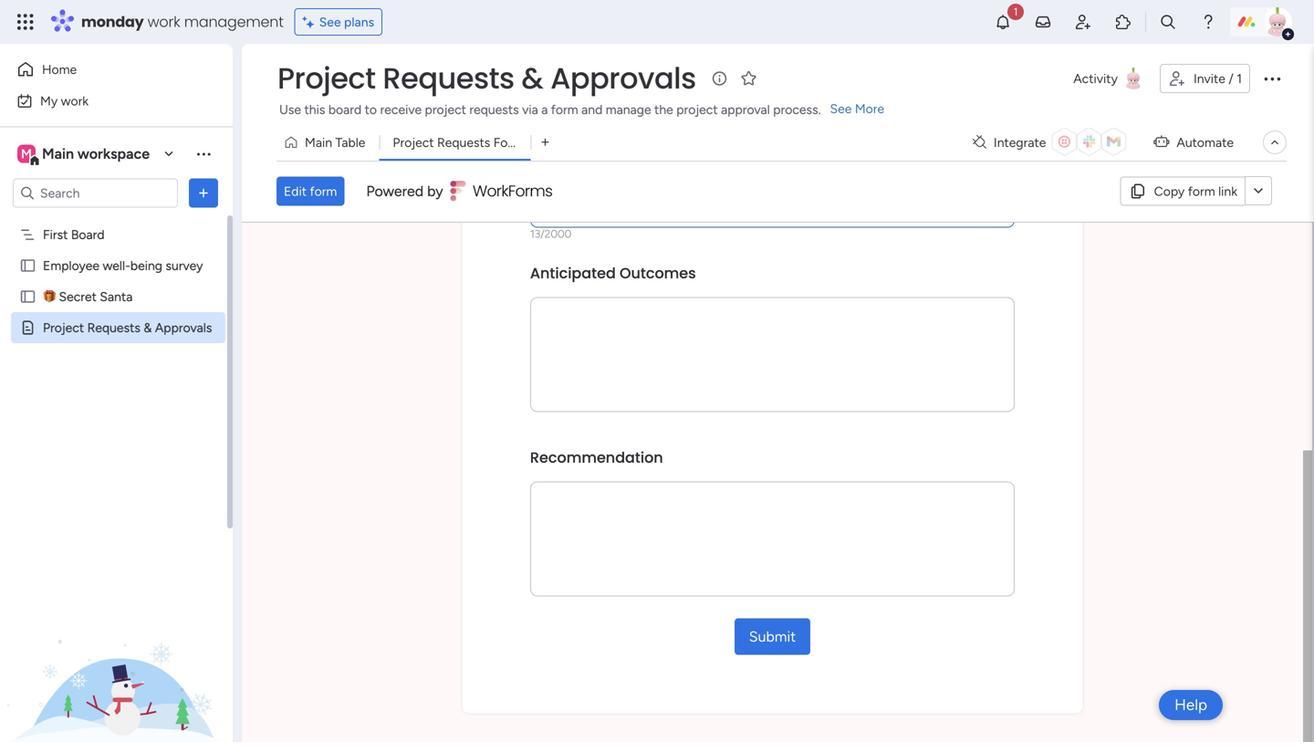 Task type: vqa. For each thing, say whether or not it's contained in the screenshot.
'13 / 2000'
yes



Task type: describe. For each thing, give the bounding box(es) containing it.
project for project requests & approvals field
[[278, 58, 376, 99]]

main workspace
[[42, 145, 150, 163]]

show board description image
[[709, 69, 731, 88]]

1 vertical spatial approvals
[[155, 320, 212, 336]]

employee well-being survey
[[43, 258, 203, 273]]

/ for invite
[[1229, 71, 1234, 86]]

well-
[[103, 258, 130, 273]]

project requests & approvals inside list box
[[43, 320, 212, 336]]

plans
[[344, 14, 374, 30]]

submit
[[749, 628, 796, 645]]

work for my
[[61, 93, 89, 109]]

edit form button
[[277, 177, 345, 206]]

anticipated
[[530, 263, 616, 283]]

1 horizontal spatial approvals
[[551, 58, 696, 99]]

outcomes
[[620, 263, 696, 283]]

home
[[42, 62, 77, 77]]

anticipated outcomes group
[[530, 249, 1015, 434]]

first board
[[43, 227, 105, 242]]

form for copy form link
[[1189, 183, 1216, 199]]

my
[[40, 93, 58, 109]]

survey
[[166, 258, 203, 273]]

and
[[582, 102, 603, 117]]

0 vertical spatial project requests & approvals
[[278, 58, 696, 99]]

see plans
[[319, 14, 374, 30]]

approval
[[721, 102, 770, 117]]

table
[[336, 135, 366, 150]]

main table
[[305, 135, 366, 150]]

apps image
[[1115, 13, 1133, 31]]

add to favorites image
[[740, 69, 758, 87]]

project requests form
[[393, 135, 523, 150]]

this
[[305, 102, 325, 117]]

workspace
[[78, 145, 150, 163]]

my work
[[40, 93, 89, 109]]

/ for 13
[[541, 227, 545, 240]]

receive
[[380, 102, 422, 117]]

help image
[[1200, 13, 1218, 31]]

see more link
[[829, 100, 887, 118]]

home button
[[11, 55, 196, 84]]

see plans button
[[295, 8, 383, 36]]

Project Requests & Approvals field
[[273, 58, 701, 99]]

project for project requests form button
[[393, 135, 434, 150]]

by
[[427, 182, 443, 200]]

form
[[494, 135, 523, 150]]

workforms logo image
[[451, 177, 554, 206]]

copy
[[1155, 183, 1185, 199]]

a
[[542, 102, 548, 117]]

requests for project requests form button
[[437, 135, 491, 150]]

inbox image
[[1034, 13, 1053, 31]]

more
[[855, 101, 885, 116]]

ruby anderson image
[[1264, 7, 1293, 37]]

automate
[[1177, 135, 1234, 150]]

activity button
[[1067, 64, 1153, 93]]

list box containing first board
[[0, 215, 233, 590]]

integrate
[[994, 135, 1047, 150]]

options image
[[1262, 68, 1284, 89]]

powered
[[366, 182, 424, 200]]

form for edit form
[[310, 183, 337, 199]]

anticipated outcomes
[[530, 263, 696, 283]]

2000
[[545, 227, 572, 240]]

13 / 2000
[[530, 227, 572, 240]]

form inside use this board to receive project requests via a form and manage the project approval process. see more
[[551, 102, 579, 117]]

2 project from the left
[[677, 102, 718, 117]]

see inside button
[[319, 14, 341, 30]]

lottie animation image
[[0, 558, 233, 742]]

edit
[[284, 183, 307, 199]]

select product image
[[16, 13, 35, 31]]

main for main table
[[305, 135, 332, 150]]

invite / 1 button
[[1160, 64, 1251, 93]]

search everything image
[[1160, 13, 1178, 31]]

use
[[279, 102, 301, 117]]

via
[[522, 102, 538, 117]]

1 project from the left
[[425, 102, 467, 117]]

use this board to receive project requests via a form and manage the project approval process. see more
[[279, 101, 885, 117]]

project inside list box
[[43, 320, 84, 336]]



Task type: locate. For each thing, give the bounding box(es) containing it.
0 vertical spatial work
[[148, 11, 180, 32]]

approvals up "manage"
[[551, 58, 696, 99]]

submit button
[[735, 618, 811, 655]]

project requests & approvals down santa
[[43, 320, 212, 336]]

2 horizontal spatial form
[[1189, 183, 1216, 199]]

edit form
[[284, 183, 337, 199]]

1 vertical spatial requests
[[437, 135, 491, 150]]

2 vertical spatial project
[[43, 320, 84, 336]]

public board image left employee
[[19, 257, 37, 274]]

recommendation
[[530, 447, 663, 468]]

requests inside list box
[[87, 320, 141, 336]]

requests inside project requests form button
[[437, 135, 491, 150]]

0 horizontal spatial main
[[42, 145, 74, 163]]

secret
[[59, 289, 97, 305]]

2 vertical spatial requests
[[87, 320, 141, 336]]

1 horizontal spatial see
[[830, 101, 852, 116]]

& inside list box
[[144, 320, 152, 336]]

/ up the anticipated
[[541, 227, 545, 240]]

requests for project requests & approvals field
[[383, 58, 515, 99]]

1 vertical spatial project
[[393, 135, 434, 150]]

public board image
[[19, 257, 37, 274], [19, 288, 37, 305]]

0 vertical spatial /
[[1229, 71, 1234, 86]]

invite
[[1194, 71, 1226, 86]]

project requests & approvals up requests
[[278, 58, 696, 99]]

2 public board image from the top
[[19, 288, 37, 305]]

main inside workspace selection element
[[42, 145, 74, 163]]

public board image for 🎁 secret santa
[[19, 288, 37, 305]]

being
[[130, 258, 163, 273]]

0 vertical spatial approvals
[[551, 58, 696, 99]]

2 horizontal spatial project
[[393, 135, 434, 150]]

project
[[425, 102, 467, 117], [677, 102, 718, 117]]

0 vertical spatial &
[[522, 58, 544, 99]]

m
[[21, 146, 32, 162]]

notifications image
[[994, 13, 1013, 31]]

management
[[184, 11, 284, 32]]

/
[[1229, 71, 1234, 86], [541, 227, 545, 240]]

& up via
[[522, 58, 544, 99]]

manage
[[606, 102, 652, 117]]

1 vertical spatial /
[[541, 227, 545, 240]]

invite / 1
[[1194, 71, 1243, 86]]

project
[[278, 58, 376, 99], [393, 135, 434, 150], [43, 320, 84, 336]]

workspace options image
[[194, 144, 213, 163]]

1 horizontal spatial work
[[148, 11, 180, 32]]

monday
[[81, 11, 144, 32]]

form right a
[[551, 102, 579, 117]]

public board image left 🎁
[[19, 288, 37, 305]]

work for monday
[[148, 11, 180, 32]]

powered by
[[366, 182, 443, 200]]

see left more
[[830, 101, 852, 116]]

dapulse integrations image
[[973, 136, 987, 149]]

0 horizontal spatial work
[[61, 93, 89, 109]]

1 horizontal spatial project requests & approvals
[[278, 58, 696, 99]]

monday work management
[[81, 11, 284, 32]]

help
[[1175, 696, 1208, 714]]

0 horizontal spatial see
[[319, 14, 341, 30]]

0 horizontal spatial project
[[425, 102, 467, 117]]

board
[[71, 227, 105, 242]]

options image
[[194, 184, 213, 202]]

0 horizontal spatial approvals
[[155, 320, 212, 336]]

employee
[[43, 258, 100, 273]]

invite members image
[[1075, 13, 1093, 31]]

Recommendation text field
[[530, 481, 1015, 596]]

1 horizontal spatial project
[[677, 102, 718, 117]]

add view image
[[542, 136, 549, 149]]

1 horizontal spatial &
[[522, 58, 544, 99]]

1 vertical spatial project requests & approvals
[[43, 320, 212, 336]]

main table button
[[277, 128, 379, 157]]

lottie animation element
[[0, 558, 233, 742]]

copy form link button
[[1121, 176, 1245, 206]]

link
[[1219, 183, 1238, 199]]

requests left form
[[437, 135, 491, 150]]

work right monday
[[148, 11, 180, 32]]

work right my
[[61, 93, 89, 109]]

0 vertical spatial requests
[[383, 58, 515, 99]]

work
[[148, 11, 180, 32], [61, 93, 89, 109]]

1 horizontal spatial /
[[1229, 71, 1234, 86]]

project requests form button
[[379, 128, 531, 157]]

collapse board header image
[[1268, 135, 1283, 150]]

form
[[551, 102, 579, 117], [1189, 183, 1216, 199], [310, 183, 337, 199]]

0 horizontal spatial project requests & approvals
[[43, 320, 212, 336]]

/ left 1
[[1229, 71, 1234, 86]]

1 horizontal spatial project
[[278, 58, 376, 99]]

workspace image
[[17, 144, 36, 164]]

13
[[530, 227, 541, 240]]

0 vertical spatial public board image
[[19, 257, 37, 274]]

1 horizontal spatial form
[[551, 102, 579, 117]]

requests
[[383, 58, 515, 99], [437, 135, 491, 150], [87, 320, 141, 336]]

0 horizontal spatial /
[[541, 227, 545, 240]]

option
[[0, 218, 233, 222]]

🎁 secret santa
[[43, 289, 133, 305]]

1 vertical spatial public board image
[[19, 288, 37, 305]]

form left link
[[1189, 183, 1216, 199]]

project inside button
[[393, 135, 434, 150]]

form inside copy form link button
[[1189, 183, 1216, 199]]

main inside button
[[305, 135, 332, 150]]

see left plans in the left top of the page
[[319, 14, 341, 30]]

Anticipated Outcomes text field
[[530, 297, 1015, 412]]

board
[[329, 102, 362, 117]]

1 image
[[1008, 1, 1024, 21]]

form inside edit form button
[[310, 183, 337, 199]]

workspace selection element
[[17, 143, 152, 167]]

first
[[43, 227, 68, 242]]

0 horizontal spatial form
[[310, 183, 337, 199]]

list box
[[0, 215, 233, 590]]

main for main workspace
[[42, 145, 74, 163]]

🎁
[[43, 289, 56, 305]]

recommendation group
[[530, 434, 1015, 618]]

main
[[305, 135, 332, 150], [42, 145, 74, 163]]

0 horizontal spatial &
[[144, 320, 152, 336]]

santa
[[100, 289, 133, 305]]

work inside button
[[61, 93, 89, 109]]

approvals down survey
[[155, 320, 212, 336]]

project up the this
[[278, 58, 376, 99]]

1 vertical spatial see
[[830, 101, 852, 116]]

1
[[1237, 71, 1243, 86]]

0 vertical spatial see
[[319, 14, 341, 30]]

main right workspace image
[[42, 145, 74, 163]]

the
[[655, 102, 674, 117]]

project up project requests form button
[[425, 102, 467, 117]]

& down being
[[144, 320, 152, 336]]

requests up requests
[[383, 58, 515, 99]]

approvals
[[551, 58, 696, 99], [155, 320, 212, 336]]

help button
[[1160, 690, 1223, 720]]

requests
[[470, 102, 519, 117]]

my work button
[[11, 86, 196, 116]]

requests down santa
[[87, 320, 141, 336]]

see inside use this board to receive project requests via a form and manage the project approval process. see more
[[830, 101, 852, 116]]

project requests & approvals
[[278, 58, 696, 99], [43, 320, 212, 336]]

&
[[522, 58, 544, 99], [144, 320, 152, 336]]

project down 🎁
[[43, 320, 84, 336]]

copy form link
[[1155, 183, 1238, 199]]

autopilot image
[[1154, 130, 1170, 153]]

0 vertical spatial project
[[278, 58, 376, 99]]

project down receive at the left of page
[[393, 135, 434, 150]]

main left the table on the left top
[[305, 135, 332, 150]]

project right the
[[677, 102, 718, 117]]

process.
[[774, 102, 821, 117]]

/ inside button
[[1229, 71, 1234, 86]]

1 horizontal spatial main
[[305, 135, 332, 150]]

activity
[[1074, 71, 1118, 86]]

1 public board image from the top
[[19, 257, 37, 274]]

public board image for employee well-being survey
[[19, 257, 37, 274]]

0 horizontal spatial project
[[43, 320, 84, 336]]

1 vertical spatial work
[[61, 93, 89, 109]]

Search in workspace field
[[38, 183, 152, 204]]

form right edit
[[310, 183, 337, 199]]

to
[[365, 102, 377, 117]]

1 vertical spatial &
[[144, 320, 152, 336]]

see
[[319, 14, 341, 30], [830, 101, 852, 116]]



